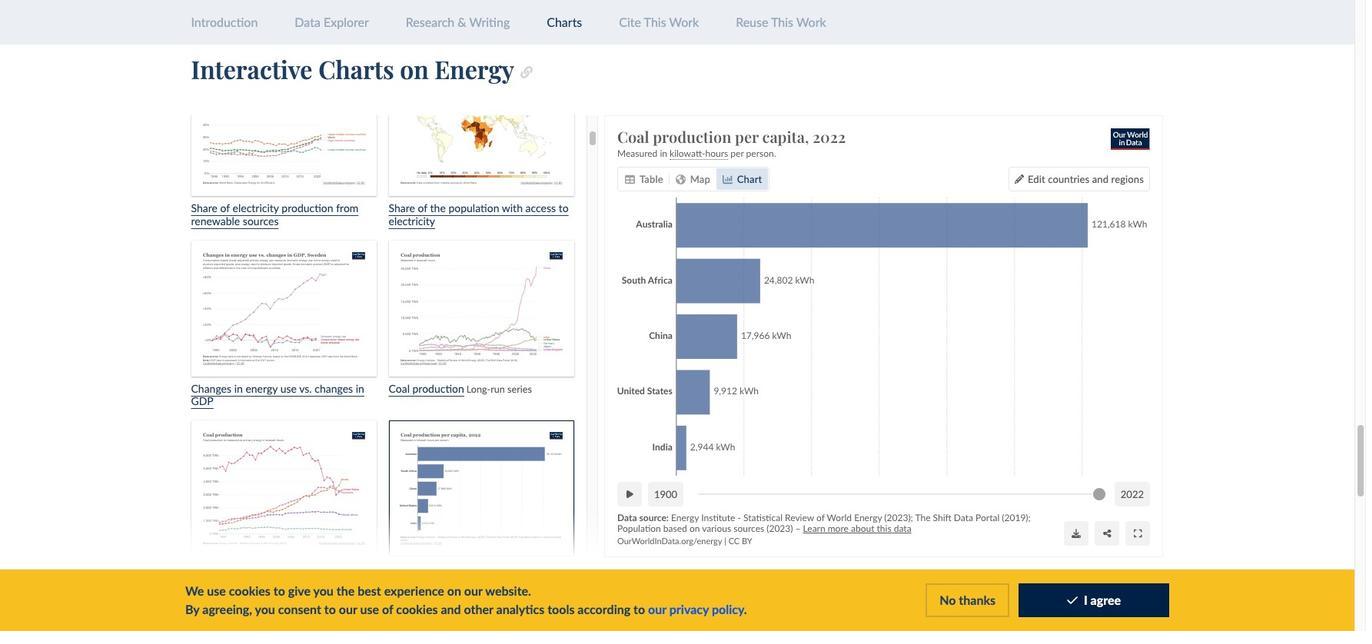 Task type: locate. For each thing, give the bounding box(es) containing it.
coal right changes
[[389, 382, 410, 395]]

0 horizontal spatial data
[[295, 15, 321, 29]]

2 horizontal spatial our
[[648, 602, 667, 617]]

this right cite
[[644, 15, 667, 29]]

and
[[1093, 173, 1109, 186], [441, 602, 461, 617]]

use left vs.
[[280, 382, 297, 395]]

chart link
[[717, 169, 769, 190]]

website.
[[486, 584, 531, 598]]

population
[[449, 202, 500, 215]]

2022
[[813, 126, 846, 147], [1121, 489, 1145, 501]]

electricity inside share of the population with access to electricity
[[389, 215, 435, 228]]

production for coal production per capita, 2022
[[653, 126, 732, 147]]

cite
[[619, 15, 641, 29]]

0 horizontal spatial you
[[255, 602, 275, 617]]

to inside share of the population with access to electricity
[[559, 202, 569, 215]]

1 share from the left
[[191, 202, 218, 215]]

in for changes
[[234, 382, 243, 395]]

sources inside 'data source: energy institute - statistical review of world energy (2023); the shift data portal (2019); population based on various sources (2023) – learn more about this data'
[[734, 523, 765, 534]]

chart
[[841, 578, 871, 592]]

coal up measured
[[618, 126, 650, 147]]

and left other
[[441, 602, 461, 617]]

share inside share of the population with access to electricity
[[389, 202, 415, 215]]

to right the access
[[559, 202, 569, 215]]

cc by link
[[729, 536, 753, 546]]

our up other
[[464, 584, 483, 598]]

production left from
[[282, 202, 334, 215]]

use down best
[[360, 602, 379, 617]]

table
[[640, 173, 664, 186]]

1 vertical spatial sources
[[734, 523, 765, 534]]

1 horizontal spatial electricity
[[389, 215, 435, 228]]

research & writing link
[[406, 15, 510, 29]]

1 vertical spatial 2022
[[1121, 489, 1145, 501]]

check image
[[1068, 595, 1078, 607]]

data explorer link
[[295, 15, 369, 29]]

we
[[185, 584, 204, 598]]

map
[[691, 173, 711, 186]]

data source: energy institute - statistical review of world energy (2023); the shift data portal (2019); population based on various sources (2023) – learn more about this data
[[618, 513, 1031, 534]]

1 vertical spatial charts
[[319, 52, 394, 85]]

on down research
[[400, 52, 429, 85]]

data
[[894, 523, 912, 534]]

give
[[288, 584, 311, 598]]

to right according
[[634, 602, 645, 617]]

1 horizontal spatial 2022
[[1121, 489, 1145, 501]]

series
[[508, 384, 532, 395]]

use inside changes in energy use vs. changes in gdp
[[280, 382, 297, 395]]

per down coal production per capita, 2022
[[731, 148, 744, 159]]

changes
[[315, 382, 353, 395]]

0 vertical spatial sources
[[243, 215, 279, 228]]

1 vertical spatial the
[[337, 584, 355, 598]]

&
[[458, 15, 467, 29]]

1 vertical spatial on
[[690, 523, 700, 534]]

1 horizontal spatial work
[[797, 15, 827, 29]]

1 horizontal spatial cookies
[[396, 602, 438, 617]]

ourworldindata.org/energy
[[618, 536, 722, 546]]

share inside share of electricity production from renewable sources
[[191, 202, 218, 215]]

portal
[[976, 513, 1000, 524]]

1 horizontal spatial energy
[[672, 513, 699, 524]]

1 this from the left
[[644, 15, 667, 29]]

2 this from the left
[[772, 15, 794, 29]]

1 horizontal spatial the
[[430, 202, 446, 215]]

charts down explorer
[[319, 52, 394, 85]]

1 horizontal spatial and
[[1093, 173, 1109, 186]]

statistical
[[744, 513, 783, 524]]

0 horizontal spatial work
[[670, 15, 699, 29]]

production left long-
[[413, 382, 464, 395]]

0 vertical spatial use
[[280, 382, 297, 395]]

run
[[491, 384, 505, 395]]

on inside we use cookies to give you the best experience on our website. by agreeing, you consent to our use of cookies and other analytics tools according to our privacy policy .
[[447, 584, 461, 598]]

our right consent
[[339, 602, 357, 617]]

1 horizontal spatial this
[[772, 15, 794, 29]]

1 horizontal spatial production
[[413, 382, 464, 395]]

and left regions
[[1093, 173, 1109, 186]]

data right shift
[[954, 513, 974, 524]]

0 horizontal spatial 2022
[[813, 126, 846, 147]]

1 horizontal spatial you
[[313, 584, 334, 598]]

you
[[313, 584, 334, 598], [255, 602, 275, 617]]

work right cite
[[670, 15, 699, 29]]

2 vertical spatial on
[[447, 584, 461, 598]]

0 horizontal spatial the
[[337, 584, 355, 598]]

0 horizontal spatial production
[[282, 202, 334, 215]]

share for share of the population with access to electricity
[[389, 202, 415, 215]]

in for measured
[[660, 148, 668, 159]]

cookies up agreeing,
[[229, 584, 271, 598]]

agreeing,
[[203, 602, 252, 617]]

on inside 'data source: energy institute - statistical review of world energy (2023); the shift data portal (2019); population based on various sources (2023) – learn more about this data'
[[690, 523, 700, 534]]

you right give
[[313, 584, 334, 598]]

policy
[[712, 602, 744, 617]]

the left best
[[337, 584, 355, 598]]

charts link
[[547, 15, 582, 29]]

no thanks
[[940, 593, 996, 608]]

cookies down experience
[[396, 602, 438, 617]]

0 vertical spatial coal
[[618, 126, 650, 147]]

2022 up 'expand' image
[[1121, 489, 1145, 501]]

of inside 'data source: energy institute - statistical review of world energy (2023); the shift data portal (2019); population based on various sources (2023) – learn more about this data'
[[817, 513, 825, 524]]

charts left cite
[[547, 15, 582, 29]]

energy
[[246, 382, 278, 395]]

work
[[670, 15, 699, 29], [797, 15, 827, 29]]

no thanks button
[[926, 584, 1010, 617]]

in
[[660, 148, 668, 159], [234, 382, 243, 395], [356, 382, 364, 395]]

0 horizontal spatial share
[[191, 202, 218, 215]]

1 vertical spatial you
[[255, 602, 275, 617]]

0 horizontal spatial and
[[441, 602, 461, 617]]

0 vertical spatial 2022
[[813, 126, 846, 147]]

share of the population with access to electricity link
[[389, 61, 574, 228]]

2 vertical spatial production
[[413, 382, 464, 395]]

1 vertical spatial coal
[[389, 382, 410, 395]]

edit
[[1028, 173, 1046, 186]]

the inside we use cookies to give you the best experience on our website. by agreeing, you consent to our use of cookies and other analytics tools according to our privacy policy .
[[337, 584, 355, 598]]

electricity inside share of electricity production from renewable sources
[[233, 202, 279, 215]]

chart column image
[[723, 175, 733, 185]]

0 vertical spatial the
[[430, 202, 446, 215]]

cite this work
[[619, 15, 699, 29]]

per up per person.
[[735, 126, 759, 147]]

cite this work link
[[619, 15, 699, 29]]

reuse this work
[[736, 15, 827, 29]]

table image
[[625, 175, 635, 185]]

chart
[[738, 173, 763, 186]]

pencil image
[[1015, 175, 1025, 184]]

on
[[400, 52, 429, 85], [690, 523, 700, 534], [447, 584, 461, 598]]

of inside we use cookies to give you the best experience on our website. by agreeing, you consent to our use of cookies and other analytics tools according to our privacy policy .
[[382, 602, 393, 617]]

1 horizontal spatial data
[[618, 513, 637, 524]]

on up ourworldindata.org/energy | cc by
[[690, 523, 700, 534]]

2 work from the left
[[797, 15, 827, 29]]

data down the play image
[[618, 513, 637, 524]]

0 horizontal spatial in
[[234, 382, 243, 395]]

1900
[[655, 489, 678, 501]]

1 vertical spatial use
[[207, 584, 226, 598]]

2 horizontal spatial production
[[653, 126, 732, 147]]

in right measured
[[660, 148, 668, 159]]

the left population
[[430, 202, 446, 215]]

1 horizontal spatial sources
[[734, 523, 765, 534]]

you left consent
[[255, 602, 275, 617]]

electricity
[[233, 202, 279, 215], [389, 215, 435, 228]]

0 horizontal spatial electricity
[[233, 202, 279, 215]]

in left "energy"
[[234, 382, 243, 395]]

the
[[430, 202, 446, 215], [337, 584, 355, 598]]

regions
[[1112, 173, 1145, 186]]

this right reuse
[[772, 15, 794, 29]]

data left explorer
[[295, 15, 321, 29]]

0 vertical spatial production
[[653, 126, 732, 147]]

work right reuse
[[797, 15, 827, 29]]

2 share from the left
[[389, 202, 415, 215]]

energy down & at the top
[[435, 52, 515, 85]]

our left 'privacy'
[[648, 602, 667, 617]]

go to next slide image
[[1073, 578, 1087, 593]]

2 horizontal spatial energy
[[855, 513, 882, 524]]

2022 right capita,
[[813, 126, 846, 147]]

this
[[644, 15, 667, 29], [772, 15, 794, 29]]

0 horizontal spatial this
[[644, 15, 667, 29]]

1 horizontal spatial on
[[447, 584, 461, 598]]

2 horizontal spatial in
[[660, 148, 668, 159]]

coal production link
[[389, 241, 574, 395]]

1 horizontal spatial use
[[280, 382, 297, 395]]

ourworldindata.org/energy | cc by
[[618, 536, 753, 546]]

0 vertical spatial you
[[313, 584, 334, 598]]

0 horizontal spatial use
[[207, 584, 226, 598]]

1 work from the left
[[670, 15, 699, 29]]

use up agreeing,
[[207, 584, 226, 598]]

production up map link
[[653, 126, 732, 147]]

countries
[[1049, 173, 1090, 186]]

sources up by
[[734, 523, 765, 534]]

0 horizontal spatial charts
[[319, 52, 394, 85]]

energy up ourworldindata.org/energy | cc by
[[672, 513, 699, 524]]

this
[[877, 523, 892, 534]]

1 vertical spatial and
[[441, 602, 461, 617]]

coal production per capita, 2022 link
[[618, 126, 1151, 147]]

coal production per capita, 2022
[[618, 126, 846, 147]]

charts
[[547, 15, 582, 29], [319, 52, 394, 85]]

gdp
[[191, 395, 214, 408]]

1 horizontal spatial share
[[389, 202, 415, 215]]

no
[[940, 593, 956, 608]]

coal production
[[389, 382, 464, 395]]

sources right renewable
[[243, 215, 279, 228]]

0 horizontal spatial on
[[400, 52, 429, 85]]

play image
[[627, 490, 633, 500]]

1 horizontal spatial charts
[[547, 15, 582, 29]]

on right experience
[[447, 584, 461, 598]]

1 horizontal spatial coal
[[618, 126, 650, 147]]

work for reuse this work
[[797, 15, 827, 29]]

in right changes
[[356, 382, 364, 395]]

sources inside share of electricity production from renewable sources
[[243, 215, 279, 228]]

energy right world
[[855, 513, 882, 524]]

0 horizontal spatial cookies
[[229, 584, 271, 598]]

changes in energy use vs. changes in gdp
[[191, 382, 364, 408]]

download image
[[1072, 529, 1081, 538]]

2 vertical spatial use
[[360, 602, 379, 617]]

0 horizontal spatial sources
[[243, 215, 279, 228]]

(2019);
[[1002, 513, 1031, 524]]

2 horizontal spatial on
[[690, 523, 700, 534]]

1 vertical spatial production
[[282, 202, 334, 215]]

share of electricity production from renewable sources link
[[191, 61, 377, 228]]

0 horizontal spatial coal
[[389, 382, 410, 395]]

energy
[[435, 52, 515, 85], [672, 513, 699, 524], [855, 513, 882, 524]]



Task type: vqa. For each thing, say whether or not it's contained in the screenshot.
3,321,943
no



Task type: describe. For each thing, give the bounding box(es) containing it.
from
[[336, 202, 359, 215]]

0 horizontal spatial energy
[[435, 52, 515, 85]]

share for share of electricity production from renewable sources
[[191, 202, 218, 215]]

tools
[[548, 602, 575, 617]]

earth americas image
[[676, 175, 686, 185]]

person.
[[747, 148, 777, 159]]

241
[[906, 578, 927, 592]]

interactive charts on energy
[[191, 52, 515, 85]]

introduction
[[191, 15, 258, 29]]

capita,
[[763, 126, 809, 147]]

expand image
[[1134, 529, 1142, 538]]

by
[[742, 536, 753, 546]]

research
[[406, 15, 455, 29]]

share nodes image
[[1104, 529, 1112, 538]]

and inside we use cookies to give you the best experience on our website. by agreeing, you consent to our use of cookies and other analytics tools according to our privacy policy .
[[441, 602, 461, 617]]

writing
[[470, 15, 510, 29]]

1 horizontal spatial in
[[356, 382, 364, 395]]

.
[[744, 602, 747, 617]]

0 vertical spatial and
[[1093, 173, 1109, 186]]

world
[[827, 513, 852, 524]]

privacy
[[670, 602, 709, 617]]

access
[[526, 202, 556, 215]]

1 horizontal spatial our
[[464, 584, 483, 598]]

(2023)
[[767, 523, 793, 534]]

explorer
[[324, 15, 369, 29]]

0 vertical spatial per
[[735, 126, 759, 147]]

0 horizontal spatial our
[[339, 602, 357, 617]]

long-run series
[[467, 384, 532, 395]]

changes
[[191, 382, 232, 395]]

data explorer
[[295, 15, 369, 29]]

review
[[785, 513, 815, 524]]

chart 14 of 241
[[841, 578, 927, 592]]

thanks
[[959, 593, 996, 608]]

0 vertical spatial cookies
[[229, 584, 271, 598]]

best
[[358, 584, 381, 598]]

vs.
[[299, 382, 312, 395]]

population
[[618, 523, 661, 534]]

production for coal production
[[413, 382, 464, 395]]

research & writing
[[406, 15, 510, 29]]

the inside share of the population with access to electricity
[[430, 202, 446, 215]]

map link
[[670, 169, 717, 190]]

production inside share of electricity production from renewable sources
[[282, 202, 334, 215]]

0 vertical spatial charts
[[547, 15, 582, 29]]

experience
[[384, 584, 444, 598]]

1 vertical spatial per
[[731, 148, 744, 159]]

work for cite this work
[[670, 15, 699, 29]]

data for data explorer
[[295, 15, 321, 29]]

consent
[[278, 602, 321, 617]]

our privacy policy link
[[648, 602, 744, 617]]

measured in
[[618, 148, 670, 159]]

about
[[851, 523, 875, 534]]

this for reuse
[[772, 15, 794, 29]]

share of electricity production from renewable sources
[[191, 202, 359, 228]]

institute
[[702, 513, 736, 524]]

2 horizontal spatial use
[[360, 602, 379, 617]]

of inside share of the population with access to electricity
[[418, 202, 428, 215]]

according
[[578, 602, 631, 617]]

reuse
[[736, 15, 769, 29]]

we use cookies to give you the best experience on our website. by agreeing, you consent to our use of cookies and other analytics tools according to our privacy policy .
[[185, 584, 747, 617]]

coal for coal production per capita, 2022
[[618, 126, 650, 147]]

per person.
[[729, 148, 777, 159]]

by
[[185, 602, 200, 617]]

the
[[916, 513, 931, 524]]

interactive
[[191, 52, 313, 85]]

ourworldindata.org/energy link
[[618, 536, 722, 546]]

i agree
[[1085, 593, 1121, 608]]

this for cite
[[644, 15, 667, 29]]

table link
[[619, 169, 670, 190]]

based
[[664, 523, 688, 534]]

to right consent
[[324, 602, 336, 617]]

analytics
[[497, 602, 545, 617]]

learn more about this data link
[[803, 523, 912, 534]]

14
[[874, 578, 889, 592]]

2 horizontal spatial data
[[954, 513, 974, 524]]

0 vertical spatial on
[[400, 52, 429, 85]]

introduction link
[[191, 15, 258, 29]]

1 vertical spatial cookies
[[396, 602, 438, 617]]

renewable
[[191, 215, 240, 228]]

reuse this work link
[[736, 15, 827, 29]]

of inside share of electricity production from renewable sources
[[220, 202, 230, 215]]

various
[[702, 523, 732, 534]]

share of the population with access to electricity
[[389, 202, 569, 228]]

to left give
[[274, 584, 285, 598]]

long-
[[467, 384, 491, 395]]

coal for coal production
[[389, 382, 410, 395]]

(2023);
[[885, 513, 914, 524]]

learn
[[803, 523, 826, 534]]

with
[[502, 202, 523, 215]]

|
[[725, 536, 727, 546]]

measured
[[618, 148, 658, 159]]

changes in energy use vs. changes in gdp link
[[191, 241, 377, 408]]

edit countries and regions
[[1028, 173, 1145, 186]]

–
[[796, 523, 801, 534]]

i
[[1085, 593, 1088, 608]]

data for data source: energy institute - statistical review of world energy (2023); the shift data portal (2019); population based on various sources (2023) – learn more about this data
[[618, 513, 637, 524]]

source:
[[640, 513, 669, 524]]



